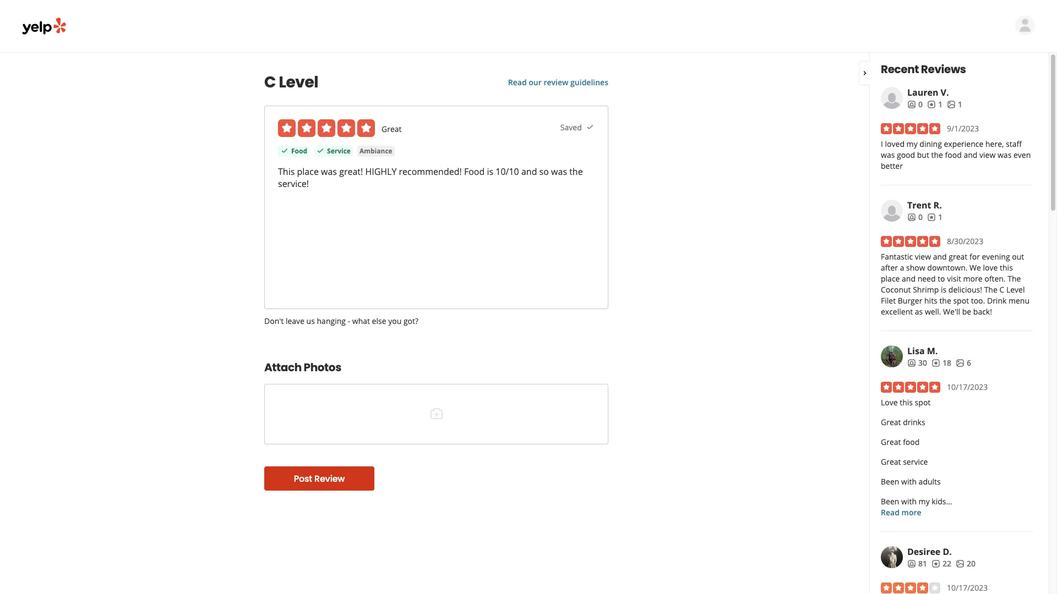 Task type: vqa. For each thing, say whether or not it's contained in the screenshot.
16 cool v2 image
no



Task type: describe. For each thing, give the bounding box(es) containing it.
post
[[294, 473, 312, 485]]

and inside 'i loved my dining experience here, staff was good but the food and view was even better'
[[964, 150, 978, 160]]

kids…
[[932, 497, 952, 507]]

read more button
[[881, 508, 922, 519]]

photos
[[304, 360, 341, 376]]

for
[[970, 252, 980, 262]]

fantastic view and great for evening out after a show downtown.  we love this place and need to visit more often.  the coconut shrimp is delicious!  the c level filet burger hits the spot too.  drink menu excellent as well.  we'll be back!
[[881, 252, 1030, 317]]

is inside fantastic view and great for evening out after a show downtown.  we love this place and need to visit more often.  the coconut shrimp is delicious!  the c level filet burger hits the spot too.  drink menu excellent as well.  we'll be back!
[[941, 285, 947, 295]]

photo of lauren v. image
[[881, 87, 903, 109]]

better
[[881, 161, 903, 171]]

even
[[1014, 150, 1031, 160]]

22
[[943, 559, 951, 569]]

love this spot
[[881, 398, 931, 408]]

don't leave us hanging - what else you got?
[[264, 316, 418, 327]]

else
[[372, 316, 386, 327]]

topic food detected in review image
[[280, 147, 289, 155]]

and inside this place was great! highly recommended! food is 10/10 and so was the service!
[[521, 166, 537, 178]]

delicious!
[[949, 285, 982, 295]]

excellent
[[881, 307, 913, 317]]

16 review v2 image for m.
[[932, 359, 940, 368]]

review
[[314, 473, 345, 485]]

30
[[918, 358, 927, 368]]

0 horizontal spatial food
[[903, 437, 920, 448]]

10/17/2023 for desiree d.
[[947, 583, 988, 594]]

our
[[529, 77, 542, 88]]

v.
[[941, 86, 949, 99]]

well.
[[925, 307, 941, 317]]

view inside fantastic view and great for evening out after a show downtown.  we love this place and need to visit more often.  the coconut shrimp is delicious!  the c level filet burger hits the spot too.  drink menu excellent as well.  we'll be back!
[[915, 252, 931, 262]]

great for great
[[382, 124, 402, 134]]

1 vertical spatial spot
[[915, 398, 931, 408]]

attach photos
[[264, 360, 341, 376]]

love
[[881, 398, 898, 408]]

love
[[983, 263, 998, 273]]

evening
[[982, 252, 1010, 262]]

friends element for lisa
[[907, 358, 927, 369]]

been with adults
[[881, 477, 941, 487]]

show
[[906, 263, 925, 273]]

lisa m.
[[907, 345, 938, 357]]

18
[[943, 358, 951, 368]]

and up 'downtown.'
[[933, 252, 947, 262]]

hanging
[[317, 316, 346, 327]]

0 horizontal spatial level
[[279, 72, 318, 93]]

to
[[938, 274, 945, 284]]

reviews element for d.
[[932, 559, 951, 570]]

great for great drinks
[[881, 417, 901, 428]]

food inside this place was great! highly recommended! food is 10/10 and so was the service!
[[464, 166, 485, 178]]

desiree
[[907, 546, 941, 558]]

service
[[327, 146, 351, 156]]

staff
[[1006, 139, 1022, 149]]

often.
[[985, 274, 1006, 284]]

what
[[352, 316, 370, 327]]

5 star rating image for trent r.
[[881, 236, 940, 247]]

food inside 'i loved my dining experience here, staff was good but the food and view was even better'
[[945, 150, 962, 160]]

filet
[[881, 296, 896, 306]]

got?
[[404, 316, 418, 327]]

topic service detected in review image
[[316, 147, 325, 155]]

great drinks
[[881, 417, 925, 428]]

friends element for desiree
[[907, 559, 927, 570]]

m.
[[927, 345, 938, 357]]

after
[[881, 263, 898, 273]]

16 friends v2 image for desiree d.
[[907, 560, 916, 569]]

is inside this place was great! highly recommended! food is 10/10 and so was the service!
[[487, 166, 493, 178]]

post review
[[294, 473, 345, 485]]

great for great food
[[881, 437, 901, 448]]

great for great service
[[881, 457, 901, 467]]

hits
[[925, 296, 938, 306]]

leave
[[286, 316, 304, 327]]

post review button
[[264, 467, 374, 491]]

highly
[[365, 166, 397, 178]]

0 vertical spatial c
[[264, 72, 276, 93]]

photo of lisa m. image
[[881, 346, 903, 368]]

10/17/2023 for lisa m.
[[947, 382, 988, 393]]

us
[[306, 316, 315, 327]]

reviews element for r.
[[927, 212, 943, 223]]

1 horizontal spatial the
[[1008, 274, 1021, 284]]

this place was great! highly recommended! food is 10/10 and so was the service!
[[278, 166, 585, 190]]

trent r.
[[907, 199, 942, 211]]

16 photos v2 image for v.
[[947, 100, 956, 109]]

read for read our review guidelines
[[508, 77, 527, 88]]

i
[[881, 139, 883, 149]]

guidelines
[[570, 77, 608, 88]]

desiree d.
[[907, 546, 952, 558]]

81
[[918, 559, 927, 569]]

16 friends v2 image for trent r.
[[907, 213, 916, 222]]

i loved my dining experience here, staff was good but the food and view was even better
[[881, 139, 1031, 171]]

read for read more
[[881, 508, 900, 518]]

1 for r.
[[938, 212, 943, 222]]

0 horizontal spatial the
[[984, 285, 998, 295]]

c level
[[264, 72, 318, 93]]

16 photos v2 image for m.
[[956, 359, 965, 368]]

my for dining
[[907, 139, 918, 149]]

we'll
[[943, 307, 960, 317]]

this inside fantastic view and great for evening out after a show downtown.  we love this place and need to visit more often.  the coconut shrimp is delicious!  the c level filet burger hits the spot too.  drink menu excellent as well.  we'll be back!
[[1000, 263, 1013, 273]]

this
[[278, 166, 295, 178]]

lauren v.
[[907, 86, 949, 99]]

spot inside fantastic view and great for evening out after a show downtown.  we love this place and need to visit more often.  the coconut shrimp is delicious!  the c level filet burger hits the spot too.  drink menu excellent as well.  we'll be back!
[[953, 296, 969, 306]]

review
[[544, 77, 568, 88]]

reviews
[[921, 62, 966, 77]]

r.
[[934, 199, 942, 211]]

the inside 'i loved my dining experience here, staff was good but the food and view was even better'
[[931, 150, 943, 160]]

you
[[388, 316, 402, 327]]

adults
[[919, 477, 941, 487]]

service
[[903, 457, 928, 467]]

5 star rating image for lisa m.
[[881, 382, 940, 393]]

4 star rating image
[[881, 583, 940, 594]]



Task type: locate. For each thing, give the bounding box(es) containing it.
photos element right 22 at the right
[[956, 559, 976, 570]]

is
[[487, 166, 493, 178], [941, 285, 947, 295]]

the right often.
[[1008, 274, 1021, 284]]

1 horizontal spatial food
[[464, 166, 485, 178]]

reviews element for v.
[[927, 99, 943, 110]]

view up show
[[915, 252, 931, 262]]

0 right 16 friends v2 image
[[918, 99, 923, 110]]

1 vertical spatial more
[[902, 508, 922, 518]]

level up rating element on the left top of the page
[[279, 72, 318, 93]]

here,
[[986, 139, 1004, 149]]

recommended!
[[399, 166, 462, 178]]

16 review v2 image for desiree
[[932, 560, 940, 569]]

read left our
[[508, 77, 527, 88]]

my
[[907, 139, 918, 149], [919, 497, 930, 507]]

10/17/2023 down 20
[[947, 583, 988, 594]]

16 review v2 image for trent
[[927, 213, 936, 222]]

place inside this place was great! highly recommended! food is 10/10 and so was the service!
[[297, 166, 319, 178]]

0 horizontal spatial this
[[900, 398, 913, 408]]

food down drinks
[[903, 437, 920, 448]]

1 horizontal spatial view
[[980, 150, 996, 160]]

back!
[[973, 307, 992, 317]]

great!
[[339, 166, 363, 178]]

with for adults
[[901, 477, 917, 487]]

food
[[945, 150, 962, 160], [903, 437, 920, 448]]

0 for lauren
[[918, 99, 923, 110]]

my for kids…
[[919, 497, 930, 507]]

1 horizontal spatial is
[[941, 285, 947, 295]]

20
[[967, 559, 976, 569]]

great
[[382, 124, 402, 134], [881, 417, 901, 428], [881, 437, 901, 448], [881, 457, 901, 467]]

1 vertical spatial with
[[901, 497, 917, 507]]

good
[[897, 150, 915, 160]]

1 vertical spatial photos element
[[956, 358, 971, 369]]

place inside fantastic view and great for evening out after a show downtown.  we love this place and need to visit more often.  the coconut shrimp is delicious!  the c level filet burger hits the spot too.  drink menu excellent as well.  we'll be back!
[[881, 274, 900, 284]]

place right this
[[297, 166, 319, 178]]

1 up 9/1/2023
[[958, 99, 963, 110]]

1 vertical spatial been
[[881, 497, 899, 507]]

friends element containing 81
[[907, 559, 927, 570]]

0 vertical spatial spot
[[953, 296, 969, 306]]

view inside 'i loved my dining experience here, staff was good but the food and view was even better'
[[980, 150, 996, 160]]

1 5 star rating image from the top
[[881, 123, 940, 134]]

the inside this place was great! highly recommended! food is 10/10 and so was the service!
[[569, 166, 583, 178]]

3 friends element from the top
[[907, 358, 927, 369]]

1 friends element from the top
[[907, 99, 923, 110]]

1 down r.
[[938, 212, 943, 222]]

downtown.
[[927, 263, 968, 273]]

friends element down lisa
[[907, 358, 927, 369]]

more down been with my kids…
[[902, 508, 922, 518]]

1 vertical spatial food
[[903, 437, 920, 448]]

0 down trent
[[918, 212, 923, 222]]

10/17/2023
[[947, 382, 988, 393], [947, 583, 988, 594]]

2 vertical spatial 5 star rating image
[[881, 382, 940, 393]]

this right love
[[900, 398, 913, 408]]

8/30/2023
[[947, 236, 984, 247]]

photos element for lisa m.
[[956, 358, 971, 369]]

with up read more
[[901, 497, 917, 507]]

1 10/17/2023 from the top
[[947, 382, 988, 393]]

2 with from the top
[[901, 497, 917, 507]]

2 16 friends v2 image from the top
[[907, 359, 916, 368]]

was left great!
[[321, 166, 337, 178]]

0 vertical spatial 16 photos v2 image
[[947, 100, 956, 109]]

1 down v.
[[938, 99, 943, 110]]

0 vertical spatial photos element
[[947, 99, 963, 110]]

is left 10/10
[[487, 166, 493, 178]]

0 vertical spatial with
[[901, 477, 917, 487]]

spot up drinks
[[915, 398, 931, 408]]

reviews element containing 22
[[932, 559, 951, 570]]

photos element right 18 at the bottom of the page
[[956, 358, 971, 369]]

0 vertical spatial 16 review v2 image
[[927, 213, 936, 222]]

0 vertical spatial more
[[963, 274, 983, 284]]

16 checkmark v2 image
[[586, 123, 595, 132]]

5 star rating image up love this spot
[[881, 382, 940, 393]]

photos element for desiree d.
[[956, 559, 976, 570]]

1 vertical spatial is
[[941, 285, 947, 295]]

None radio
[[278, 119, 296, 137], [298, 119, 316, 137], [318, 119, 335, 137], [357, 119, 375, 137], [278, 119, 296, 137], [298, 119, 316, 137], [318, 119, 335, 137], [357, 119, 375, 137]]

with
[[901, 477, 917, 487], [901, 497, 917, 507]]

food down experience
[[945, 150, 962, 160]]

1 vertical spatial food
[[464, 166, 485, 178]]

0 vertical spatial my
[[907, 139, 918, 149]]

lisa
[[907, 345, 925, 357]]

1 vertical spatial place
[[881, 274, 900, 284]]

recent
[[881, 62, 919, 77]]

1 vertical spatial 10/17/2023
[[947, 583, 988, 594]]

0 vertical spatial place
[[297, 166, 319, 178]]

1 vertical spatial 16 photos v2 image
[[956, 359, 965, 368]]

been for been with my kids…
[[881, 497, 899, 507]]

1 horizontal spatial my
[[919, 497, 930, 507]]

and down a
[[902, 274, 916, 284]]

2 0 from the top
[[918, 212, 923, 222]]

0 horizontal spatial is
[[487, 166, 493, 178]]

photos element
[[947, 99, 963, 110], [956, 358, 971, 369], [956, 559, 976, 570]]

friends element down the desiree
[[907, 559, 927, 570]]

1 horizontal spatial more
[[963, 274, 983, 284]]

shrimp
[[913, 285, 939, 295]]

0 horizontal spatial spot
[[915, 398, 931, 408]]

1 vertical spatial c
[[1000, 285, 1005, 295]]

more down we
[[963, 274, 983, 284]]

0 horizontal spatial c
[[264, 72, 276, 93]]

0 horizontal spatial place
[[297, 166, 319, 178]]

0 vertical spatial 0
[[918, 99, 923, 110]]

level inside fantastic view and great for evening out after a show downtown.  we love this place and need to visit more often.  the coconut shrimp is delicious!  the c level filet burger hits the spot too.  drink menu excellent as well.  we'll be back!
[[1007, 285, 1025, 295]]

read more
[[881, 508, 922, 518]]

2 been from the top
[[881, 497, 899, 507]]

16 review v2 image left 22 at the right
[[932, 560, 940, 569]]

0 vertical spatial 5 star rating image
[[881, 123, 940, 134]]

topic food detected in review image
[[280, 147, 289, 155]]

10/17/2023 down 6
[[947, 382, 988, 393]]

photos element containing 20
[[956, 559, 976, 570]]

level
[[279, 72, 318, 93], [1007, 285, 1025, 295]]

1 vertical spatial my
[[919, 497, 930, 507]]

This place was great! HIGHLY recommended! Food is 10/10 and so was the service! text field
[[278, 166, 595, 190]]

need
[[918, 274, 936, 284]]

2 vertical spatial 16 photos v2 image
[[956, 560, 965, 569]]

1 inside photos element
[[958, 99, 963, 110]]

attach
[[264, 360, 302, 376]]

0 horizontal spatial more
[[902, 508, 922, 518]]

photos element containing 6
[[956, 358, 971, 369]]

1
[[938, 99, 943, 110], [958, 99, 963, 110], [938, 212, 943, 222]]

great down love
[[881, 417, 901, 428]]

dining
[[920, 139, 942, 149]]

the down dining
[[931, 150, 943, 160]]

0 vertical spatial 16 friends v2 image
[[907, 213, 916, 222]]

read our review guidelines
[[508, 77, 608, 88]]

saved
[[560, 122, 586, 132]]

1 horizontal spatial c
[[1000, 285, 1005, 295]]

16 review v2 image
[[927, 100, 936, 109], [932, 359, 940, 368]]

0 vertical spatial the
[[1008, 274, 1021, 284]]

16 friends v2 image left '30'
[[907, 359, 916, 368]]

0 for trent
[[918, 212, 923, 222]]

16 photos v2 image left 6
[[956, 359, 965, 368]]

2 5 star rating image from the top
[[881, 236, 940, 247]]

0 horizontal spatial my
[[907, 139, 918, 149]]

friends element containing 30
[[907, 358, 927, 369]]

5 star rating image for lauren v.
[[881, 123, 940, 134]]

and left 'so'
[[521, 166, 537, 178]]

1 vertical spatial the
[[984, 285, 998, 295]]

1 horizontal spatial spot
[[953, 296, 969, 306]]

food left 10/10
[[464, 166, 485, 178]]

1 vertical spatial level
[[1007, 285, 1025, 295]]

1 0 from the top
[[918, 99, 923, 110]]

reviews element down r.
[[927, 212, 943, 223]]

photo of trent r. image
[[881, 200, 903, 222]]

c level link
[[264, 72, 482, 93]]

read
[[508, 77, 527, 88], [881, 508, 900, 518]]

c inside fantastic view and great for evening out after a show downtown.  we love this place and need to visit more often.  the coconut shrimp is delicious!  the c level filet burger hits the spot too.  drink menu excellent as well.  we'll be back!
[[1000, 285, 1005, 295]]

too.
[[971, 296, 985, 306]]

the inside fantastic view and great for evening out after a show downtown.  we love this place and need to visit more often.  the coconut shrimp is delicious!  the c level filet burger hits the spot too.  drink menu excellent as well.  we'll be back!
[[940, 296, 951, 306]]

more inside fantastic view and great for evening out after a show downtown.  we love this place and need to visit more often.  the coconut shrimp is delicious!  the c level filet burger hits the spot too.  drink menu excellent as well.  we'll be back!
[[963, 274, 983, 284]]

service!
[[278, 178, 309, 190]]

2 vertical spatial the
[[940, 296, 951, 306]]

1 horizontal spatial level
[[1007, 285, 1025, 295]]

1 vertical spatial 16 friends v2 image
[[907, 359, 916, 368]]

be
[[962, 307, 971, 317]]

great up ambiance
[[382, 124, 402, 134]]

great down "great food"
[[881, 457, 901, 467]]

is down to
[[941, 285, 947, 295]]

great service
[[881, 457, 928, 467]]

level up "menu"
[[1007, 285, 1025, 295]]

2 vertical spatial photos element
[[956, 559, 976, 570]]

1 horizontal spatial this
[[1000, 263, 1013, 273]]

food right topic food detected in review image
[[291, 146, 307, 156]]

16 review v2 image down r.
[[927, 213, 936, 222]]

reviews element down d.
[[932, 559, 951, 570]]

attach photos image
[[430, 407, 443, 421]]

reviews element containing 18
[[932, 358, 951, 369]]

drink
[[987, 296, 1007, 306]]

0 vertical spatial 10/17/2023
[[947, 382, 988, 393]]

1 vertical spatial 0
[[918, 212, 923, 222]]

0
[[918, 99, 923, 110], [918, 212, 923, 222]]

fantastic
[[881, 252, 913, 262]]

0 vertical spatial food
[[291, 146, 307, 156]]

recent reviews
[[881, 62, 966, 77]]

my left kids…
[[919, 497, 930, 507]]

1 vertical spatial this
[[900, 398, 913, 408]]

visit
[[947, 274, 961, 284]]

16 review v2 image
[[927, 213, 936, 222], [932, 560, 940, 569]]

10/10
[[496, 166, 519, 178]]

been down great service
[[881, 477, 899, 487]]

been with my kids…
[[881, 497, 952, 507]]

this down evening
[[1000, 263, 1013, 273]]

great down great drinks
[[881, 437, 901, 448]]

rating element
[[278, 119, 375, 137]]

the right 'so'
[[569, 166, 583, 178]]

1 vertical spatial 16 review v2 image
[[932, 359, 940, 368]]

we
[[970, 263, 981, 273]]

topic service detected in review image
[[316, 147, 325, 155]]

spot down delicious!
[[953, 296, 969, 306]]

photos element for lauren v.
[[947, 99, 963, 110]]

great
[[949, 252, 968, 262]]

16 review v2 image left 18 at the bottom of the page
[[932, 359, 940, 368]]

16 friends v2 image down trent
[[907, 213, 916, 222]]

3 5 star rating image from the top
[[881, 382, 940, 393]]

menu
[[1009, 296, 1030, 306]]

6
[[967, 358, 971, 368]]

1 vertical spatial read
[[881, 508, 900, 518]]

None radio
[[338, 119, 355, 137]]

a
[[900, 263, 904, 273]]

read our review guidelines link
[[508, 77, 608, 88]]

2 10/17/2023 from the top
[[947, 583, 988, 594]]

friends element for trent
[[907, 212, 923, 223]]

1 horizontal spatial read
[[881, 508, 900, 518]]

the
[[931, 150, 943, 160], [569, 166, 583, 178], [940, 296, 951, 306]]

photo of desiree d. image
[[881, 547, 903, 569]]

don't
[[264, 316, 284, 327]]

so
[[539, 166, 549, 178]]

5 star rating image up loved
[[881, 123, 940, 134]]

0 horizontal spatial view
[[915, 252, 931, 262]]

16 friends v2 image for lisa m.
[[907, 359, 916, 368]]

drinks
[[903, 417, 925, 428]]

been
[[881, 477, 899, 487], [881, 497, 899, 507]]

0 vertical spatial read
[[508, 77, 527, 88]]

ambiance
[[360, 146, 392, 156]]

with down great service
[[901, 477, 917, 487]]

9/1/2023
[[947, 123, 979, 134]]

food
[[291, 146, 307, 156], [464, 166, 485, 178]]

coconut
[[881, 285, 911, 295]]

reviews element down lauren v.
[[927, 99, 943, 110]]

was up better at top right
[[881, 150, 895, 160]]

friends element
[[907, 99, 923, 110], [907, 212, 923, 223], [907, 358, 927, 369], [907, 559, 927, 570]]

was right 'so'
[[551, 166, 567, 178]]

1 for v.
[[938, 99, 943, 110]]

1 horizontal spatial place
[[881, 274, 900, 284]]

experience
[[944, 139, 984, 149]]

was
[[881, 150, 895, 160], [998, 150, 1012, 160], [321, 166, 337, 178], [551, 166, 567, 178]]

1 vertical spatial 16 review v2 image
[[932, 560, 940, 569]]

3 16 friends v2 image from the top
[[907, 560, 916, 569]]

reviews element for m.
[[932, 358, 951, 369]]

burger
[[898, 296, 923, 306]]

with for my
[[901, 497, 917, 507]]

5 star rating image up 'fantastic'
[[881, 236, 940, 247]]

16 photos v2 image down v.
[[947, 100, 956, 109]]

as
[[915, 307, 923, 317]]

been for been with adults
[[881, 477, 899, 487]]

d.
[[943, 546, 952, 558]]

and down experience
[[964, 150, 978, 160]]

close sidebar icon image
[[861, 69, 869, 77], [861, 69, 869, 77]]

my up good
[[907, 139, 918, 149]]

0 vertical spatial food
[[945, 150, 962, 160]]

photos element containing 1
[[947, 99, 963, 110]]

the up we'll
[[940, 296, 951, 306]]

16 photos v2 image
[[947, 100, 956, 109], [956, 359, 965, 368], [956, 560, 965, 569]]

1 with from the top
[[901, 477, 917, 487]]

was down staff
[[998, 150, 1012, 160]]

1 vertical spatial 5 star rating image
[[881, 236, 940, 247]]

2 vertical spatial 16 friends v2 image
[[907, 560, 916, 569]]

1 vertical spatial view
[[915, 252, 931, 262]]

the
[[1008, 274, 1021, 284], [984, 285, 998, 295]]

lauren
[[907, 86, 939, 99]]

friends element for lauren
[[907, 99, 923, 110]]

2 friends element from the top
[[907, 212, 923, 223]]

16 friends v2 image
[[907, 213, 916, 222], [907, 359, 916, 368], [907, 560, 916, 569]]

tyler b. image
[[1015, 15, 1035, 35]]

reviews element
[[927, 99, 943, 110], [927, 212, 943, 223], [932, 358, 951, 369], [932, 559, 951, 570]]

friends element down trent
[[907, 212, 923, 223]]

out
[[1012, 252, 1024, 262]]

read down been with my kids…
[[881, 508, 900, 518]]

c
[[264, 72, 276, 93], [1000, 285, 1005, 295]]

loved
[[885, 139, 905, 149]]

great food
[[881, 437, 920, 448]]

16 photos v2 image for d.
[[956, 560, 965, 569]]

0 vertical spatial the
[[931, 150, 943, 160]]

0 vertical spatial been
[[881, 477, 899, 487]]

0 vertical spatial is
[[487, 166, 493, 178]]

0 horizontal spatial read
[[508, 77, 527, 88]]

the down often.
[[984, 285, 998, 295]]

more inside dropdown button
[[902, 508, 922, 518]]

1 horizontal spatial food
[[945, 150, 962, 160]]

16 photos v2 image left 20
[[956, 560, 965, 569]]

this
[[1000, 263, 1013, 273], [900, 398, 913, 408]]

0 vertical spatial 16 review v2 image
[[927, 100, 936, 109]]

place down after
[[881, 274, 900, 284]]

0 horizontal spatial food
[[291, 146, 307, 156]]

16 review v2 image down lauren v.
[[927, 100, 936, 109]]

been up read more
[[881, 497, 899, 507]]

1 been from the top
[[881, 477, 899, 487]]

16 friends v2 image left 81
[[907, 560, 916, 569]]

but
[[917, 150, 929, 160]]

and
[[964, 150, 978, 160], [521, 166, 537, 178], [933, 252, 947, 262], [902, 274, 916, 284]]

0 vertical spatial this
[[1000, 263, 1013, 273]]

read inside dropdown button
[[881, 508, 900, 518]]

0 vertical spatial view
[[980, 150, 996, 160]]

my inside 'i loved my dining experience here, staff was good but the food and view was even better'
[[907, 139, 918, 149]]

16 review v2 image for v.
[[927, 100, 936, 109]]

5 star rating image
[[881, 123, 940, 134], [881, 236, 940, 247], [881, 382, 940, 393]]

view down here,
[[980, 150, 996, 160]]

photos element down v.
[[947, 99, 963, 110]]

0 vertical spatial level
[[279, 72, 318, 93]]

reviews element down m.
[[932, 358, 951, 369]]

4 friends element from the top
[[907, 559, 927, 570]]

1 16 friends v2 image from the top
[[907, 213, 916, 222]]

1 vertical spatial the
[[569, 166, 583, 178]]

friends element down lauren
[[907, 99, 923, 110]]

trent
[[907, 199, 931, 211]]

16 friends v2 image
[[907, 100, 916, 109]]



